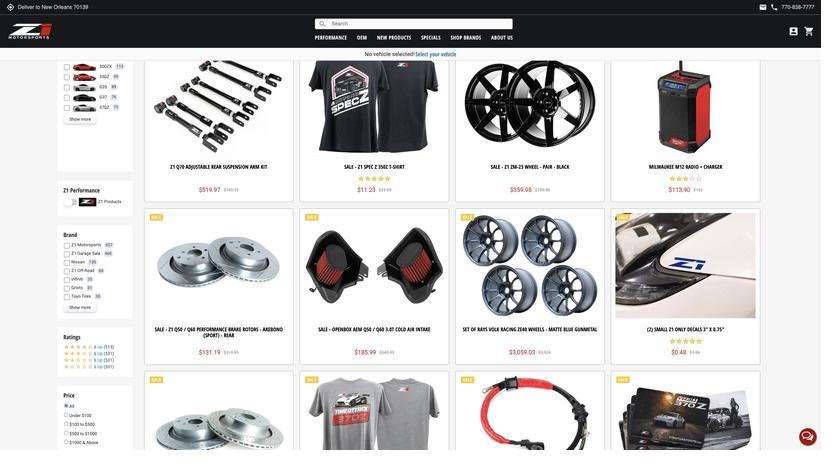 Task type: locate. For each thing, give the bounding box(es) containing it.
nissan
[[71, 260, 85, 265]]

None checkbox
[[64, 75, 70, 80], [64, 95, 70, 101], [64, 105, 70, 111], [64, 260, 70, 266], [64, 269, 70, 275], [64, 75, 70, 80], [64, 95, 70, 101], [64, 105, 70, 111], [64, 260, 70, 266], [64, 269, 70, 275]]

star star star star star up $11.23 $29.99
[[358, 176, 391, 182]]

1 & up 531 from the top
[[94, 352, 112, 357]]

$500 up $500 to $1000
[[85, 423, 95, 428]]

q60 left the 3.0t
[[376, 326, 384, 333]]

star star star star star up $0.48 $1.96
[[669, 338, 702, 345]]

set
[[463, 326, 470, 333]]

show for 35
[[69, 305, 80, 310]]

1 vertical spatial show
[[69, 305, 80, 310]]

milwaukee
[[649, 163, 674, 171]]

m12
[[675, 163, 685, 171]]

1 vertical spatial & up 531
[[94, 358, 112, 363]]

0 horizontal spatial vehicle
[[373, 51, 391, 57]]

more for 35
[[81, 305, 91, 310]]

1 vertical spatial performance
[[197, 326, 227, 333]]

1 more from the top
[[81, 117, 91, 122]]

sale - z1 zm-23 wheel - pair - black
[[491, 163, 570, 171]]

phone link
[[771, 3, 815, 11]]

oem
[[357, 34, 367, 41]]

g35
[[99, 84, 107, 89]]

to down $100 to $500
[[80, 432, 84, 437]]

1 q60 from the left
[[187, 326, 195, 333]]

0 horizontal spatial star star star star star
[[358, 176, 391, 182]]

$500
[[85, 423, 95, 428], [69, 432, 79, 437]]

show more down nissan 370z z34 2009 2010 2011 2012 2013 2014 2015 2016 2017 2018 2019 3.7l vq37vhr vhr nismo z1 motorsports image at left top
[[69, 117, 91, 122]]

0 vertical spatial 350z
[[99, 74, 109, 79]]

shop brands link
[[451, 34, 481, 41]]

0 horizontal spatial $500
[[69, 432, 79, 437]]

show more button down toyo tires
[[64, 304, 96, 312]]

2 531 from the top
[[105, 358, 112, 363]]

0 horizontal spatial q50
[[175, 326, 183, 333]]

$749.99
[[224, 187, 239, 193]]

$759.98
[[535, 187, 550, 193]]

& up 531
[[94, 352, 112, 357], [94, 358, 112, 363], [94, 365, 112, 370]]

$3,059.03
[[509, 349, 535, 356]]

no vehicle selected! select your vehicle
[[365, 51, 456, 58]]

0 vertical spatial to
[[80, 423, 84, 428]]

star star star star star for only
[[669, 338, 702, 345]]

more down tires
[[81, 305, 91, 310]]

more for 370z
[[81, 117, 91, 122]]

sale inside sale - z1 q50 / q60 performance brake rotors - akebono (sport) - rear
[[155, 326, 164, 333]]

0 vertical spatial more
[[81, 117, 91, 122]]

2 to from the top
[[80, 432, 84, 437]]

1 vertical spatial $1000
[[69, 441, 81, 446]]

1 vertical spatial rear
[[224, 332, 234, 339]]

z1 motorsports logo image
[[8, 23, 53, 40]]

rear inside sale - z1 q50 / q60 performance brake rotors - akebono (sport) - rear
[[224, 332, 234, 339]]

0 vertical spatial 531
[[105, 352, 112, 357]]

rear up $219.99
[[224, 332, 234, 339]]

64
[[99, 269, 103, 273]]

under  $100
[[68, 414, 91, 419]]

2 vertical spatial 531
[[105, 365, 112, 370]]

2 / from the left
[[373, 326, 375, 333]]

1 horizontal spatial vehicle
[[441, 51, 456, 58]]

350z up g35
[[99, 74, 109, 79]]

shopping_cart
[[804, 26, 815, 37]]

z1 performance
[[63, 186, 100, 194]]

1 horizontal spatial rear
[[224, 332, 234, 339]]

0 horizontal spatial 350z
[[99, 74, 109, 79]]

0 vertical spatial $1000
[[85, 432, 97, 437]]

spec
[[364, 163, 373, 171]]

130
[[89, 260, 96, 265]]

2 show more button from the top
[[64, 304, 96, 312]]

$1000 up above
[[85, 432, 97, 437]]

shop brands
[[451, 34, 481, 41]]

performance up 'z1 products'
[[70, 186, 100, 194]]

1 horizontal spatial performance
[[197, 326, 227, 333]]

about us
[[491, 34, 513, 41]]

performance left the brake
[[197, 326, 227, 333]]

1 show more from the top
[[69, 117, 91, 122]]

3 & up 531 from the top
[[94, 365, 112, 370]]

1 / from the left
[[184, 326, 186, 333]]

0 horizontal spatial q60
[[187, 326, 195, 333]]

sale
[[92, 251, 100, 256]]

$1000
[[85, 432, 97, 437], [69, 441, 81, 446]]

selected!
[[392, 51, 415, 57]]

1 to from the top
[[80, 423, 84, 428]]

show more button down nissan 370z z34 2009 2010 2011 2012 2013 2014 2015 2016 2017 2018 2019 3.7l vq37vhr vhr nismo z1 motorsports image at left top
[[64, 115, 96, 124]]

1 show more button from the top
[[64, 115, 96, 124]]

0 vertical spatial show more button
[[64, 115, 96, 124]]

350z right z
[[378, 163, 388, 171]]

shirt
[[393, 163, 405, 171]]

show more down toyo tires
[[69, 305, 91, 310]]

0 vertical spatial & up 531
[[94, 352, 112, 357]]

0 vertical spatial show
[[69, 117, 80, 122]]

0 vertical spatial $100
[[82, 414, 91, 419]]

None radio
[[64, 404, 68, 408], [64, 413, 68, 418], [64, 431, 68, 436], [64, 404, 68, 408], [64, 413, 68, 418], [64, 431, 68, 436]]

my_location
[[7, 3, 15, 11]]

more down nissan 370z z34 2009 2010 2011 2012 2013 2014 2015 2016 2017 2018 2019 3.7l vq37vhr vhr nismo z1 motorsports image at left top
[[81, 117, 91, 122]]

q70
[[176, 163, 184, 171]]

/ left the 3.0t
[[373, 326, 375, 333]]

q60
[[187, 326, 195, 333], [376, 326, 384, 333]]

& up 513
[[94, 345, 112, 350]]

0 vertical spatial performance
[[70, 186, 100, 194]]

1 horizontal spatial $500
[[85, 423, 95, 428]]

1 vertical spatial show more
[[69, 305, 91, 310]]

sale - z1 q50 / q60 performance brake rotors - akebono (sport) - rear
[[155, 326, 283, 339]]

2 show from the top
[[69, 305, 80, 310]]

arm
[[250, 163, 259, 171]]

1 vertical spatial more
[[81, 305, 91, 310]]

$500 to $1000
[[68, 432, 97, 437]]

select your vehicle link
[[416, 51, 456, 58]]

star_border
[[689, 176, 696, 182], [696, 176, 702, 182]]

1 q50 from the left
[[175, 326, 183, 333]]

vehicle inside the 'no vehicle selected! select your vehicle'
[[373, 51, 391, 57]]

specials link
[[421, 34, 441, 41]]

1 show from the top
[[69, 117, 80, 122]]

0 horizontal spatial $1000
[[69, 441, 81, 446]]

1 vertical spatial show more button
[[64, 304, 96, 312]]

1 horizontal spatial /
[[373, 326, 375, 333]]

$100 up $100 to $500
[[82, 414, 91, 419]]

2 q60 from the left
[[376, 326, 384, 333]]

1 horizontal spatial q60
[[376, 326, 384, 333]]

mail phone
[[759, 3, 779, 11]]

113
[[117, 64, 123, 69]]

brand
[[63, 231, 77, 239]]

show down nissan 370z z34 2009 2010 2011 2012 2013 2014 2015 2016 2017 2018 2019 3.7l vq37vhr vhr nismo z1 motorsports image at left top
[[69, 117, 80, 122]]

0 horizontal spatial /
[[184, 326, 186, 333]]

$349.99
[[380, 350, 394, 356]]

no
[[365, 51, 372, 57]]

0 horizontal spatial rear
[[211, 163, 222, 171]]

nissan 350z z33 2003 2004 2005 2006 2007 2008 2009 vq35de 3.5l revup rev up vq35hr nismo z1 motorsports image
[[71, 73, 98, 81]]

0 vertical spatial star star star star star
[[358, 176, 391, 182]]

&
[[94, 345, 96, 350], [94, 352, 96, 357], [94, 358, 96, 363], [94, 365, 96, 370], [83, 441, 85, 446]]

1 star_border from the left
[[689, 176, 696, 182]]

new products
[[377, 34, 411, 41]]

price
[[63, 392, 75, 400]]

rear right adjustable
[[211, 163, 222, 171]]

us
[[508, 34, 513, 41]]

off-
[[77, 268, 85, 273]]

star_border up $152
[[696, 176, 702, 182]]

531
[[105, 352, 112, 357], [105, 358, 112, 363], [105, 365, 112, 370]]

2 vertical spatial & up 531
[[94, 365, 112, 370]]

q60 left (sport)
[[187, 326, 195, 333]]

2 more from the top
[[81, 305, 91, 310]]

300zx
[[99, 64, 112, 69]]

sale for sale - z1 spec z 350z t-shirt
[[344, 163, 354, 171]]

1 horizontal spatial star star star star star
[[669, 338, 702, 345]]

1 vertical spatial to
[[80, 432, 84, 437]]

1 horizontal spatial $100
[[82, 414, 91, 419]]

None radio
[[64, 422, 68, 427], [64, 441, 68, 445], [64, 422, 68, 427], [64, 441, 68, 445]]

small
[[655, 326, 668, 333]]

garage
[[77, 251, 91, 256]]

$1000 down $500 to $1000
[[69, 441, 81, 446]]

0 horizontal spatial $100
[[69, 423, 79, 428]]

1 vertical spatial star star star star star
[[669, 338, 702, 345]]

0 vertical spatial show more
[[69, 117, 91, 122]]

x
[[710, 326, 712, 333]]

q50
[[175, 326, 183, 333], [364, 326, 372, 333]]

sale - z1 spec z 350z t-shirt
[[344, 163, 405, 171]]

sale - openbox aem q50 / q60 3.0t cold air intake
[[319, 326, 431, 333]]

t-
[[389, 163, 393, 171]]

to
[[80, 423, 84, 428], [80, 432, 84, 437]]

vehicle right no
[[373, 51, 391, 57]]

0 horizontal spatial performance
[[70, 186, 100, 194]]

$131.19
[[199, 349, 221, 356]]

1 531 from the top
[[105, 352, 112, 357]]

None checkbox
[[64, 65, 70, 70], [64, 85, 70, 91], [64, 243, 70, 249], [64, 252, 70, 258], [64, 278, 70, 283], [64, 286, 70, 292], [64, 295, 70, 300], [64, 65, 70, 70], [64, 85, 70, 91], [64, 243, 70, 249], [64, 252, 70, 258], [64, 278, 70, 283], [64, 286, 70, 292], [64, 295, 70, 300]]

gunmetal
[[575, 326, 598, 333]]

sale for sale - z1 zm-23 wheel - pair - black
[[491, 163, 500, 171]]

$500 down $100 to $500
[[69, 432, 79, 437]]

1 up from the top
[[98, 345, 103, 350]]

akebono
[[263, 326, 283, 333]]

show down toyo
[[69, 305, 80, 310]]

show more
[[69, 117, 91, 122], [69, 305, 91, 310]]

$113.90 $152
[[669, 186, 703, 193]]

star star star star star for spec
[[358, 176, 391, 182]]

z1 off-road
[[71, 268, 94, 273]]

$100 down the under
[[69, 423, 79, 428]]

show more for 35
[[69, 305, 91, 310]]

1 horizontal spatial 350z
[[378, 163, 388, 171]]

show more for 370z
[[69, 117, 91, 122]]

/ inside sale - z1 q50 / q60 performance brake rotors - akebono (sport) - rear
[[184, 326, 186, 333]]

mail link
[[759, 3, 767, 11]]

sale
[[344, 163, 354, 171], [491, 163, 500, 171], [155, 326, 164, 333], [319, 326, 328, 333]]

/ left (sport)
[[184, 326, 186, 333]]

to up $500 to $1000
[[80, 423, 84, 428]]

2 show more from the top
[[69, 305, 91, 310]]

1 vertical spatial 531
[[105, 358, 112, 363]]

toyo
[[71, 294, 81, 299]]

1 horizontal spatial q50
[[364, 326, 372, 333]]

star star star star_border star_border
[[669, 176, 702, 182]]

only
[[675, 326, 686, 333]]

sale for sale - openbox aem q50 / q60 3.0t cold air intake
[[319, 326, 328, 333]]

vehicle
[[441, 51, 456, 58], [373, 51, 391, 57]]

3"
[[704, 326, 708, 333]]

vehicle right your
[[441, 51, 456, 58]]

star_border down radio
[[689, 176, 696, 182]]

z1 motorsports
[[71, 243, 101, 248]]

76
[[112, 95, 116, 99]]

performance inside sale - z1 q50 / q60 performance brake rotors - akebono (sport) - rear
[[197, 326, 227, 333]]

q60 inside sale - z1 q50 / q60 performance brake rotors - akebono (sport) - rear
[[187, 326, 195, 333]]

phone
[[771, 3, 779, 11]]

1 vertical spatial $500
[[69, 432, 79, 437]]



Task type: describe. For each thing, give the bounding box(es) containing it.
$359.98
[[510, 186, 532, 193]]

z1 q70 adjustable rear suspension arm kit
[[170, 163, 267, 171]]

$100 to $500
[[68, 423, 95, 428]]

$29.99
[[379, 187, 392, 193]]

to for $100
[[80, 423, 84, 428]]

3 531 from the top
[[105, 365, 112, 370]]

2 star_border from the left
[[696, 176, 702, 182]]

griots
[[71, 286, 83, 291]]

about
[[491, 34, 506, 41]]

$359.98 $759.98
[[510, 186, 550, 193]]

$113.90
[[669, 186, 691, 193]]

4 up from the top
[[98, 365, 103, 370]]

infiniti g35 coupe sedan v35 v36 skyline 2003 2004 2005 2006 2007 2008 3.5l vq35de revup rev up vq35hr z1 motorsports image
[[71, 83, 98, 91]]

openbox
[[332, 326, 352, 333]]

$519.97
[[199, 186, 221, 193]]

Search search field
[[327, 19, 513, 29]]

3.0t
[[386, 326, 394, 333]]

air
[[407, 326, 414, 333]]

sale for sale - z1 q50 / q60 performance brake rotors - akebono (sport) - rear
[[155, 326, 164, 333]]

z1 garage sale
[[71, 251, 100, 256]]

infiniti
[[71, 277, 83, 282]]

460
[[105, 252, 112, 256]]

2 q50 from the left
[[364, 326, 372, 333]]

ze40
[[518, 326, 527, 333]]

search
[[319, 20, 327, 28]]

under
[[69, 414, 81, 419]]

zm-
[[511, 163, 519, 171]]

toyo tires
[[71, 294, 91, 299]]

all
[[68, 404, 74, 409]]

rotors
[[243, 326, 259, 333]]

$185.99
[[355, 349, 376, 356]]

2 & up 531 from the top
[[94, 358, 112, 363]]

show for 370z
[[69, 117, 80, 122]]

$185.99 $349.99
[[355, 349, 394, 356]]

nissan 300zx z32 1990 1991 1992 1993 1994 1995 1996 vg30dett vg30de twin turbo non turbo z1 motorsports image
[[71, 62, 98, 71]]

657
[[106, 243, 112, 248]]

$219.99
[[224, 350, 239, 356]]

z
[[375, 163, 377, 171]]

radio
[[686, 163, 699, 171]]

racing
[[501, 326, 516, 333]]

volk
[[489, 326, 499, 333]]

overstock
[[57, 7, 104, 24]]

products
[[104, 199, 121, 204]]

0.75"
[[713, 326, 725, 333]]

(sport)
[[203, 332, 220, 339]]

milwaukee m12 radio + charger
[[649, 163, 723, 171]]

1 vertical spatial $100
[[69, 423, 79, 428]]

$152
[[694, 187, 703, 193]]

matte
[[549, 326, 562, 333]]

kit
[[261, 163, 267, 171]]

new
[[377, 34, 387, 41]]

q50 inside sale - z1 q50 / q60 performance brake rotors - akebono (sport) - rear
[[175, 326, 183, 333]]

products
[[389, 34, 411, 41]]

tires
[[82, 294, 91, 299]]

cold
[[396, 326, 406, 333]]

infiniti g37 coupe sedan convertible v36 cv36 hv36 skyline 2008 2009 2010 2011 2012 2013 3.7l vq37vhr z1 motorsports image
[[71, 93, 98, 102]]

account_box
[[789, 26, 799, 37]]

to for $500
[[80, 432, 84, 437]]

mail
[[759, 3, 767, 11]]

31
[[87, 286, 92, 291]]

rays
[[478, 326, 488, 333]]

0 vertical spatial $500
[[85, 423, 95, 428]]

blue
[[564, 326, 574, 333]]

1 vertical spatial 350z
[[378, 163, 388, 171]]

road
[[85, 268, 94, 273]]

370z
[[99, 105, 109, 110]]

shopping_cart link
[[803, 26, 815, 37]]

brands
[[464, 34, 481, 41]]

z1 inside sale - z1 q50 / q60 performance brake rotors - akebono (sport) - rear
[[168, 326, 173, 333]]

motorsports
[[77, 243, 101, 248]]

nissan 370z z34 2009 2010 2011 2012 2013 2014 2015 2016 2017 2018 2019 3.7l vq37vhr vhr nismo z1 motorsports image
[[71, 103, 98, 112]]

0 vertical spatial rear
[[211, 163, 222, 171]]

$11.23
[[357, 186, 376, 193]]

wheel
[[525, 163, 539, 171]]

35
[[88, 277, 92, 282]]

1 horizontal spatial $1000
[[85, 432, 97, 437]]

decals
[[687, 326, 702, 333]]

set of rays volk racing ze40 wheels - matte blue gunmetal
[[463, 326, 598, 333]]

$3,059.03 $3,524
[[509, 349, 551, 356]]

wheels
[[528, 326, 544, 333]]

adjustable
[[186, 163, 210, 171]]

show more button for 370z
[[64, 115, 96, 124]]

show more button for 35
[[64, 304, 96, 312]]

performance link
[[315, 34, 347, 41]]

aem
[[353, 326, 362, 333]]

brake
[[228, 326, 241, 333]]

black
[[557, 163, 570, 171]]

oem link
[[357, 34, 367, 41]]

pair
[[543, 163, 552, 171]]

3 up from the top
[[98, 358, 103, 363]]

specials
[[421, 34, 441, 41]]

2 up from the top
[[98, 352, 103, 357]]

89
[[112, 85, 116, 89]]

your
[[430, 51, 440, 58]]

z1 products
[[98, 199, 121, 204]]



Task type: vqa. For each thing, say whether or not it's contained in the screenshot.


